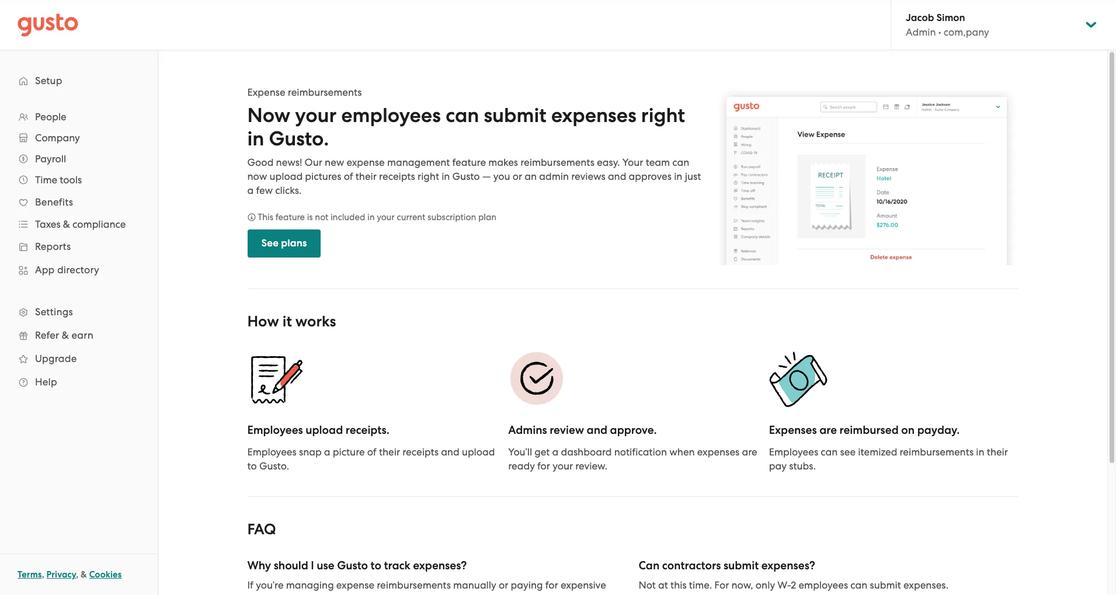 Task type: locate. For each thing, give the bounding box(es) containing it.
0 vertical spatial expense
[[347, 157, 385, 168]]

reports link
[[12, 236, 146, 257]]

their inside expense reimbursements now your employees can submit expenses right in gusto. good news! our new expense management feature makes reimbursements easy. your team can now upload pictures of their receipts right in gusto — you or an admin reviews and approves in just a few clicks.
[[356, 171, 377, 182]]

& inside "link"
[[62, 330, 69, 341]]

app directory link
[[12, 259, 146, 280]]

upload
[[270, 171, 303, 182], [306, 424, 343, 437], [462, 447, 495, 458]]

0 vertical spatial of
[[344, 171, 353, 182]]

app
[[35, 264, 55, 276]]

submit left 'expenses.'
[[870, 580, 901, 591]]

0 horizontal spatial their
[[356, 171, 377, 182]]

2 vertical spatial upload
[[462, 447, 495, 458]]

expenses are reimbursed on payday.
[[769, 424, 960, 437]]

or left paying
[[499, 580, 508, 591]]

team
[[646, 157, 670, 168]]

reviews
[[571, 171, 606, 182]]

your
[[295, 103, 337, 127], [377, 212, 395, 223], [553, 461, 573, 472]]

employees up "snap"
[[247, 424, 303, 437]]

a left few
[[247, 185, 254, 196]]

receipts
[[379, 171, 415, 182], [403, 447, 439, 458]]

reimbursed
[[840, 424, 899, 437]]

0 vertical spatial for
[[538, 461, 550, 472]]

your right now
[[295, 103, 337, 127]]

1 vertical spatial your
[[377, 212, 395, 223]]

, left cookies
[[76, 570, 78, 580]]

are inside 'you'll get a dashboard notification when expenses are ready for your review.'
[[742, 447, 758, 458]]

employees right 2
[[799, 580, 848, 591]]

for up save
[[546, 580, 558, 591]]

0 horizontal spatial a
[[247, 185, 254, 196]]

upload inside expense reimbursements now your employees can submit expenses right in gusto. good news! our new expense management feature makes reimbursements easy. your team can now upload pictures of their receipts right in gusto — you or an admin reviews and approves in just a few clicks.
[[270, 171, 303, 182]]

new right our
[[422, 594, 441, 595]]

1 vertical spatial new
[[422, 594, 441, 595]]

0 vertical spatial gusto
[[453, 171, 480, 182]]

expense down manually
[[444, 594, 482, 595]]

2 horizontal spatial your
[[553, 461, 573, 472]]

0 vertical spatial employees
[[341, 103, 441, 127]]

and inside "employees snap a picture of their receipts and upload to gusto."
[[441, 447, 460, 458]]

1 vertical spatial of
[[367, 447, 377, 458]]

feature down manually
[[484, 594, 518, 595]]

0 horizontal spatial upload
[[270, 171, 303, 182]]

to
[[247, 461, 257, 472], [371, 559, 382, 573], [392, 594, 401, 595]]

employees for employees snap a picture of their receipts and upload to gusto.
[[247, 447, 297, 458]]

expenses
[[551, 103, 637, 127], [697, 447, 740, 458]]

& right taxes
[[63, 219, 70, 230]]

notification
[[614, 447, 667, 458]]

1 vertical spatial receipts
[[403, 447, 439, 458]]

why should i use gusto to track expenses?
[[247, 559, 467, 573]]

you're
[[256, 580, 284, 591]]

upload left you'll on the bottom left of the page
[[462, 447, 495, 458]]

0 vertical spatial to
[[247, 461, 257, 472]]

receipts inside "employees snap a picture of their receipts and upload to gusto."
[[403, 447, 439, 458]]

2 vertical spatial expense
[[444, 594, 482, 595]]

1 vertical spatial or
[[499, 580, 508, 591]]

2 vertical spatial your
[[553, 461, 573, 472]]

0 horizontal spatial or
[[499, 580, 508, 591]]

feature left is
[[276, 212, 305, 223]]

0 vertical spatial gusto.
[[269, 127, 329, 151]]

right up team
[[641, 103, 685, 127]]

employees
[[247, 424, 303, 437], [247, 447, 297, 458], [769, 447, 819, 458]]

gusto right use
[[337, 559, 368, 573]]

0 horizontal spatial submit
[[484, 103, 547, 127]]

few
[[256, 185, 273, 196]]

right down management on the top
[[418, 171, 439, 182]]

upgrade link
[[12, 348, 146, 369]]

your inside 'you'll get a dashboard notification when expenses are ready for your review.'
[[553, 461, 573, 472]]

a inside "employees snap a picture of their receipts and upload to gusto."
[[324, 447, 330, 458]]

or left the an
[[513, 171, 522, 182]]

admin
[[539, 171, 569, 182]]

right
[[641, 103, 685, 127], [418, 171, 439, 182]]

1 horizontal spatial expenses?
[[762, 559, 815, 573]]

employees left "snap"
[[247, 447, 297, 458]]

a right "get"
[[552, 447, 559, 458]]

plans
[[281, 237, 307, 249]]

can
[[446, 103, 479, 127], [673, 157, 690, 168], [821, 447, 838, 458], [851, 580, 868, 591], [520, 594, 537, 595]]

their inside "employees snap a picture of their receipts and upload to gusto."
[[379, 447, 400, 458]]

&
[[63, 219, 70, 230], [62, 330, 69, 341], [81, 570, 87, 580]]

our
[[305, 157, 322, 168]]

help
[[35, 376, 57, 388]]

you
[[494, 171, 510, 182]]

good
[[247, 157, 274, 168]]

an
[[525, 171, 537, 182]]

& left earn
[[62, 330, 69, 341]]

2 vertical spatial to
[[392, 594, 401, 595]]

snap
[[299, 447, 322, 458]]

employees for employees upload receipts.
[[247, 424, 303, 437]]

use
[[317, 559, 335, 573]]

0 vertical spatial expenses
[[551, 103, 637, 127]]

0 vertical spatial are
[[820, 424, 837, 437]]

1 vertical spatial employees
[[799, 580, 848, 591]]

employees inside expense reimbursements now your employees can submit expenses right in gusto. good news! our new expense management feature makes reimbursements easy. your team can now upload pictures of their receipts right in gusto — you or an admin reviews and approves in just a few clicks.
[[341, 103, 441, 127]]

0 horizontal spatial ,
[[42, 570, 44, 580]]

expense right our
[[347, 157, 385, 168]]

0 horizontal spatial are
[[742, 447, 758, 458]]

1 horizontal spatial new
[[422, 594, 441, 595]]

get
[[535, 447, 550, 458]]

a right "snap"
[[324, 447, 330, 458]]

app directory
[[35, 264, 99, 276]]

2 vertical spatial submit
[[870, 580, 901, 591]]

expenses inside 'you'll get a dashboard notification when expenses are ready for your review.'
[[697, 447, 740, 458]]

0 vertical spatial new
[[325, 157, 344, 168]]

see plans button
[[247, 230, 321, 258]]

stubs.
[[789, 461, 816, 472]]

2 horizontal spatial upload
[[462, 447, 495, 458]]

employees inside "employees snap a picture of their receipts and upload to gusto."
[[247, 447, 297, 458]]

0 horizontal spatial to
[[247, 461, 257, 472]]

to inside "employees snap a picture of their receipts and upload to gusto."
[[247, 461, 257, 472]]

employees up stubs.
[[769, 447, 819, 458]]

1 vertical spatial are
[[742, 447, 758, 458]]

your inside expense reimbursements now your employees can submit expenses right in gusto. good news! our new expense management feature makes reimbursements easy. your team can now upload pictures of their receipts right in gusto — you or an admin reviews and approves in just a few clicks.
[[295, 103, 337, 127]]

1 horizontal spatial their
[[379, 447, 400, 458]]

not at this time. for now, only w-2 employees can submit expenses.
[[639, 580, 949, 591]]

receipt illustration image
[[247, 350, 306, 409]]

cookies button
[[89, 568, 122, 582]]

now
[[247, 103, 290, 127]]

0 horizontal spatial expenses
[[551, 103, 637, 127]]

com,pany
[[944, 26, 990, 38]]

feature inside expense reimbursements now your employees can submit expenses right in gusto. good news! our new expense management feature makes reimbursements easy. your team can now upload pictures of their receipts right in gusto — you or an admin reviews and approves in just a few clicks.
[[453, 157, 486, 168]]

how
[[247, 313, 279, 331]]

feature inside if you're managing expense reimbursements manually or paying for expensive third-party software, switching to our new expense feature can save time an
[[484, 594, 518, 595]]

a inside 'you'll get a dashboard notification when expenses are ready for your review.'
[[552, 447, 559, 458]]

feature up —
[[453, 157, 486, 168]]

gusto. up news!
[[269, 127, 329, 151]]

& for compliance
[[63, 219, 70, 230]]

gusto.
[[269, 127, 329, 151], [259, 461, 289, 472]]

time
[[563, 594, 584, 595]]

0 vertical spatial or
[[513, 171, 522, 182]]

0 vertical spatial feature
[[453, 157, 486, 168]]

this feature is not included in your current subscription plan
[[256, 212, 497, 223]]

expenses up easy.
[[551, 103, 637, 127]]

gusto inside expense reimbursements now your employees can submit expenses right in gusto. good news! our new expense management feature makes reimbursements easy. your team can now upload pictures of their receipts right in gusto — you or an admin reviews and approves in just a few clicks.
[[453, 171, 480, 182]]

expense up switching
[[336, 580, 375, 591]]

simon
[[937, 12, 966, 24]]

1 horizontal spatial to
[[371, 559, 382, 573]]

1 horizontal spatial upload
[[306, 424, 343, 437]]

& inside dropdown button
[[63, 219, 70, 230]]

your
[[623, 157, 644, 168]]

, left privacy "link"
[[42, 570, 44, 580]]

tools
[[60, 174, 82, 186]]

this
[[258, 212, 273, 223]]

submit up now,
[[724, 559, 759, 573]]

expenses.
[[904, 580, 949, 591]]

or inside if you're managing expense reimbursements manually or paying for expensive third-party software, switching to our new expense feature can save time an
[[499, 580, 508, 591]]

submit inside expense reimbursements now your employees can submit expenses right in gusto. good news! our new expense management feature makes reimbursements easy. your team can now upload pictures of their receipts right in gusto — you or an admin reviews and approves in just a few clicks.
[[484, 103, 547, 127]]

our
[[404, 594, 419, 595]]

help link
[[12, 372, 146, 393]]

time
[[35, 174, 57, 186]]

gusto. inside expense reimbursements now your employees can submit expenses right in gusto. good news! our new expense management feature makes reimbursements easy. your team can now upload pictures of their receipts right in gusto — you or an admin reviews and approves in just a few clicks.
[[269, 127, 329, 151]]

of right pictures
[[344, 171, 353, 182]]

for
[[538, 461, 550, 472], [546, 580, 558, 591]]

when
[[670, 447, 695, 458]]

a for admins review and approve.
[[552, 447, 559, 458]]

expense reimbursement screenshot image
[[715, 85, 1019, 265]]

expenses?
[[413, 559, 467, 573], [762, 559, 815, 573]]

upload up clicks. on the top left of page
[[270, 171, 303, 182]]

0 vertical spatial and
[[608, 171, 627, 182]]

time tools
[[35, 174, 82, 186]]

expenses right when
[[697, 447, 740, 458]]

1 vertical spatial gusto.
[[259, 461, 289, 472]]

1 vertical spatial to
[[371, 559, 382, 573]]

employees
[[341, 103, 441, 127], [799, 580, 848, 591]]

2 horizontal spatial a
[[552, 447, 559, 458]]

0 vertical spatial right
[[641, 103, 685, 127]]

0 vertical spatial your
[[295, 103, 337, 127]]

a inside expense reimbursements now your employees can submit expenses right in gusto. good news! our new expense management feature makes reimbursements easy. your team can now upload pictures of their receipts right in gusto — you or an admin reviews and approves in just a few clicks.
[[247, 185, 254, 196]]

and
[[608, 171, 627, 182], [587, 424, 608, 437], [441, 447, 460, 458]]

expenses? up w-
[[762, 559, 815, 573]]

your down dashboard
[[553, 461, 573, 472]]

employees inside 'employees can see itemized reimbursements in their pay stubs.'
[[769, 447, 819, 458]]

1 vertical spatial submit
[[724, 559, 759, 573]]

of down receipts.
[[367, 447, 377, 458]]

1 horizontal spatial expenses
[[697, 447, 740, 458]]

list
[[0, 106, 158, 394]]

1 horizontal spatial gusto
[[453, 171, 480, 182]]

home image
[[18, 13, 78, 37]]

0 horizontal spatial of
[[344, 171, 353, 182]]

submit up 'makes'
[[484, 103, 547, 127]]

your left the current
[[377, 212, 395, 223]]

their
[[356, 171, 377, 182], [379, 447, 400, 458], [987, 447, 1008, 458]]

1 horizontal spatial of
[[367, 447, 377, 458]]

expenses? up if you're managing expense reimbursements manually or paying for expensive third-party software, switching to our new expense feature can save time an
[[413, 559, 467, 573]]

gusto left —
[[453, 171, 480, 182]]

0 horizontal spatial gusto
[[337, 559, 368, 573]]

approve.
[[610, 424, 657, 437]]

0 horizontal spatial employees
[[341, 103, 441, 127]]

1 vertical spatial expenses
[[697, 447, 740, 458]]

2 vertical spatial feature
[[484, 594, 518, 595]]

& left cookies button
[[81, 570, 87, 580]]

employees for employees can see itemized reimbursements in their pay stubs.
[[769, 447, 819, 458]]

0 horizontal spatial new
[[325, 157, 344, 168]]

how it works
[[247, 313, 336, 331]]

2 expenses? from the left
[[762, 559, 815, 573]]

0 horizontal spatial your
[[295, 103, 337, 127]]

you'll
[[508, 447, 532, 458]]

company
[[35, 132, 80, 144]]

receipts.
[[346, 424, 390, 437]]

new up pictures
[[325, 157, 344, 168]]

1 horizontal spatial right
[[641, 103, 685, 127]]

,
[[42, 570, 44, 580], [76, 570, 78, 580]]

compliance
[[73, 219, 126, 230]]

for down "get"
[[538, 461, 550, 472]]

0 horizontal spatial right
[[418, 171, 439, 182]]

terms
[[18, 570, 42, 580]]

1 vertical spatial &
[[62, 330, 69, 341]]

now,
[[732, 580, 753, 591]]

new inside if you're managing expense reimbursements manually or paying for expensive third-party software, switching to our new expense feature can save time an
[[422, 594, 441, 595]]

upload up "snap"
[[306, 424, 343, 437]]

can inside 'employees can see itemized reimbursements in their pay stubs.'
[[821, 447, 838, 458]]

2 vertical spatial and
[[441, 447, 460, 458]]

gusto. inside "employees snap a picture of their receipts and upload to gusto."
[[259, 461, 289, 472]]

of inside expense reimbursements now your employees can submit expenses right in gusto. good news! our new expense management feature makes reimbursements easy. your team can now upload pictures of their receipts right in gusto — you or an admin reviews and approves in just a few clicks.
[[344, 171, 353, 182]]

settings
[[35, 306, 73, 318]]

0 vertical spatial receipts
[[379, 171, 415, 182]]

payday.
[[918, 424, 960, 437]]

news!
[[276, 157, 302, 168]]

0 vertical spatial submit
[[484, 103, 547, 127]]

1 horizontal spatial a
[[324, 447, 330, 458]]

review
[[550, 424, 584, 437]]

not
[[639, 580, 656, 591]]

0 horizontal spatial expenses?
[[413, 559, 467, 573]]

admin
[[906, 26, 936, 38]]

2 horizontal spatial their
[[987, 447, 1008, 458]]

1 horizontal spatial or
[[513, 171, 522, 182]]

2 horizontal spatial submit
[[870, 580, 901, 591]]

2 horizontal spatial to
[[392, 594, 401, 595]]

employees up management on the top
[[341, 103, 441, 127]]

time tools button
[[12, 169, 146, 190]]

expense
[[347, 157, 385, 168], [336, 580, 375, 591], [444, 594, 482, 595]]

1 horizontal spatial ,
[[76, 570, 78, 580]]

gusto. down employees upload receipts. on the bottom of page
[[259, 461, 289, 472]]

feature
[[453, 157, 486, 168], [276, 212, 305, 223], [484, 594, 518, 595]]

benefits
[[35, 196, 73, 208]]

reimbursements inside if you're managing expense reimbursements manually or paying for expensive third-party software, switching to our new expense feature can save time an
[[377, 580, 451, 591]]

0 vertical spatial &
[[63, 219, 70, 230]]

0 vertical spatial upload
[[270, 171, 303, 182]]

1 expenses? from the left
[[413, 559, 467, 573]]

1 vertical spatial for
[[546, 580, 558, 591]]



Task type: describe. For each thing, give the bounding box(es) containing it.
managing
[[286, 580, 334, 591]]

contractors
[[662, 559, 721, 573]]

terms , privacy , & cookies
[[18, 570, 122, 580]]

2 vertical spatial &
[[81, 570, 87, 580]]

1 , from the left
[[42, 570, 44, 580]]

refer & earn link
[[12, 325, 146, 346]]

employees upload receipts.
[[247, 424, 390, 437]]

2
[[791, 580, 796, 591]]

this
[[671, 580, 687, 591]]

dollar bill illustration image
[[769, 350, 828, 409]]

and inside expense reimbursements now your employees can submit expenses right in gusto. good news! our new expense management feature makes reimbursements easy. your team can now upload pictures of their receipts right in gusto — you or an admin reviews and approves in just a few clicks.
[[608, 171, 627, 182]]

upgrade
[[35, 353, 77, 365]]

save
[[540, 594, 561, 595]]

list containing people
[[0, 106, 158, 394]]

their inside 'employees can see itemized reimbursements in their pay stubs.'
[[987, 447, 1008, 458]]

settings link
[[12, 301, 146, 322]]

receipts inside expense reimbursements now your employees can submit expenses right in gusto. good news! our new expense management feature makes reimbursements easy. your team can now upload pictures of their receipts right in gusto — you or an admin reviews and approves in just a few clicks.
[[379, 171, 415, 182]]

can contractors submit expenses?
[[639, 559, 815, 573]]

•
[[939, 26, 942, 38]]

cookies
[[89, 570, 122, 580]]

ready
[[508, 461, 535, 472]]

w-
[[778, 580, 791, 591]]

see
[[261, 237, 279, 249]]

upload inside "employees snap a picture of their receipts and upload to gusto."
[[462, 447, 495, 458]]

you'll get a dashboard notification when expenses are ready for your review.
[[508, 447, 758, 472]]

should
[[274, 559, 308, 573]]

payroll button
[[12, 148, 146, 169]]

1 vertical spatial right
[[418, 171, 439, 182]]

refer & earn
[[35, 330, 93, 341]]

1 vertical spatial upload
[[306, 424, 343, 437]]

is
[[307, 212, 313, 223]]

see
[[840, 447, 856, 458]]

current
[[397, 212, 426, 223]]

for inside 'you'll get a dashboard notification when expenses are ready for your review.'
[[538, 461, 550, 472]]

company button
[[12, 127, 146, 148]]

1 horizontal spatial employees
[[799, 580, 848, 591]]

expense inside expense reimbursements now your employees can submit expenses right in gusto. good news! our new expense management feature makes reimbursements easy. your team can now upload pictures of their receipts right in gusto — you or an admin reviews and approves in just a few clicks.
[[347, 157, 385, 168]]

picture
[[333, 447, 365, 458]]

setup link
[[12, 70, 146, 91]]

checkmark illustration image
[[508, 350, 567, 409]]

new inside expense reimbursements now your employees can submit expenses right in gusto. good news! our new expense management feature makes reimbursements easy. your team can now upload pictures of their receipts right in gusto — you or an admin reviews and approves in just a few clicks.
[[325, 157, 344, 168]]

included
[[331, 212, 365, 223]]

see plans
[[261, 237, 307, 249]]

payroll
[[35, 153, 66, 165]]

refer
[[35, 330, 59, 341]]

of inside "employees snap a picture of their receipts and upload to gusto."
[[367, 447, 377, 458]]

itemized
[[858, 447, 898, 458]]

at
[[658, 580, 668, 591]]

why
[[247, 559, 271, 573]]

jacob
[[906, 12, 934, 24]]

if you're managing expense reimbursements manually or paying for expensive third-party software, switching to our new expense feature can save time an
[[247, 580, 606, 595]]

admins review and approve.
[[508, 424, 657, 437]]

directory
[[57, 264, 99, 276]]

expenses
[[769, 424, 817, 437]]

now
[[247, 171, 267, 182]]

employees can see itemized reimbursements in their pay stubs.
[[769, 447, 1008, 472]]

1 horizontal spatial submit
[[724, 559, 759, 573]]

benefits link
[[12, 192, 146, 213]]

or inside expense reimbursements now your employees can submit expenses right in gusto. good news! our new expense management feature makes reimbursements easy. your team can now upload pictures of their receipts right in gusto — you or an admin reviews and approves in just a few clicks.
[[513, 171, 522, 182]]

1 vertical spatial expense
[[336, 580, 375, 591]]

expense
[[247, 86, 285, 98]]

1 vertical spatial feature
[[276, 212, 305, 223]]

reimbursements inside 'employees can see itemized reimbursements in their pay stubs.'
[[900, 447, 974, 458]]

gusto. for in
[[269, 127, 329, 151]]

a for employees upload receipts.
[[324, 447, 330, 458]]

1 vertical spatial and
[[587, 424, 608, 437]]

can inside if you're managing expense reimbursements manually or paying for expensive third-party software, switching to our new expense feature can save time an
[[520, 594, 537, 595]]

—
[[482, 171, 491, 182]]

time.
[[689, 580, 712, 591]]

i
[[311, 559, 314, 573]]

if
[[247, 580, 254, 591]]

for inside if you're managing expense reimbursements manually or paying for expensive third-party software, switching to our new expense feature can save time an
[[546, 580, 558, 591]]

easy.
[[597, 157, 620, 168]]

setup
[[35, 75, 62, 86]]

plan
[[478, 212, 497, 223]]

reports
[[35, 241, 71, 252]]

faq
[[247, 521, 276, 539]]

works
[[296, 313, 336, 331]]

employees snap a picture of their receipts and upload to gusto.
[[247, 447, 495, 472]]

makes
[[489, 157, 518, 168]]

can
[[639, 559, 660, 573]]

track
[[384, 559, 411, 573]]

gusto. for to
[[259, 461, 289, 472]]

just
[[685, 171, 701, 182]]

expenses inside expense reimbursements now your employees can submit expenses right in gusto. good news! our new expense management feature makes reimbursements easy. your team can now upload pictures of their receipts right in gusto — you or an admin reviews and approves in just a few clicks.
[[551, 103, 637, 127]]

gusto navigation element
[[0, 50, 158, 412]]

expensive
[[561, 580, 606, 591]]

& for earn
[[62, 330, 69, 341]]

expense reimbursements now your employees can submit expenses right in gusto. good news! our new expense management feature makes reimbursements easy. your team can now upload pictures of their receipts right in gusto — you or an admin reviews and approves in just a few clicks.
[[247, 86, 701, 196]]

in inside 'employees can see itemized reimbursements in their pay stubs.'
[[976, 447, 985, 458]]

1 vertical spatial gusto
[[337, 559, 368, 573]]

taxes
[[35, 219, 61, 230]]

clicks.
[[275, 185, 302, 196]]

1 horizontal spatial your
[[377, 212, 395, 223]]

jacob simon admin • com,pany
[[906, 12, 990, 38]]

paying
[[511, 580, 543, 591]]

2 , from the left
[[76, 570, 78, 580]]

switching
[[346, 594, 389, 595]]

to inside if you're managing expense reimbursements manually or paying for expensive third-party software, switching to our new expense feature can save time an
[[392, 594, 401, 595]]

approves
[[629, 171, 672, 182]]

1 horizontal spatial are
[[820, 424, 837, 437]]

subscription
[[428, 212, 476, 223]]

on
[[902, 424, 915, 437]]

third-
[[247, 594, 273, 595]]

management
[[387, 157, 450, 168]]

earn
[[72, 330, 93, 341]]

for
[[715, 580, 729, 591]]



Task type: vqa. For each thing, say whether or not it's contained in the screenshot.
Jacob Simon Admin • com,pany on the top right of page
yes



